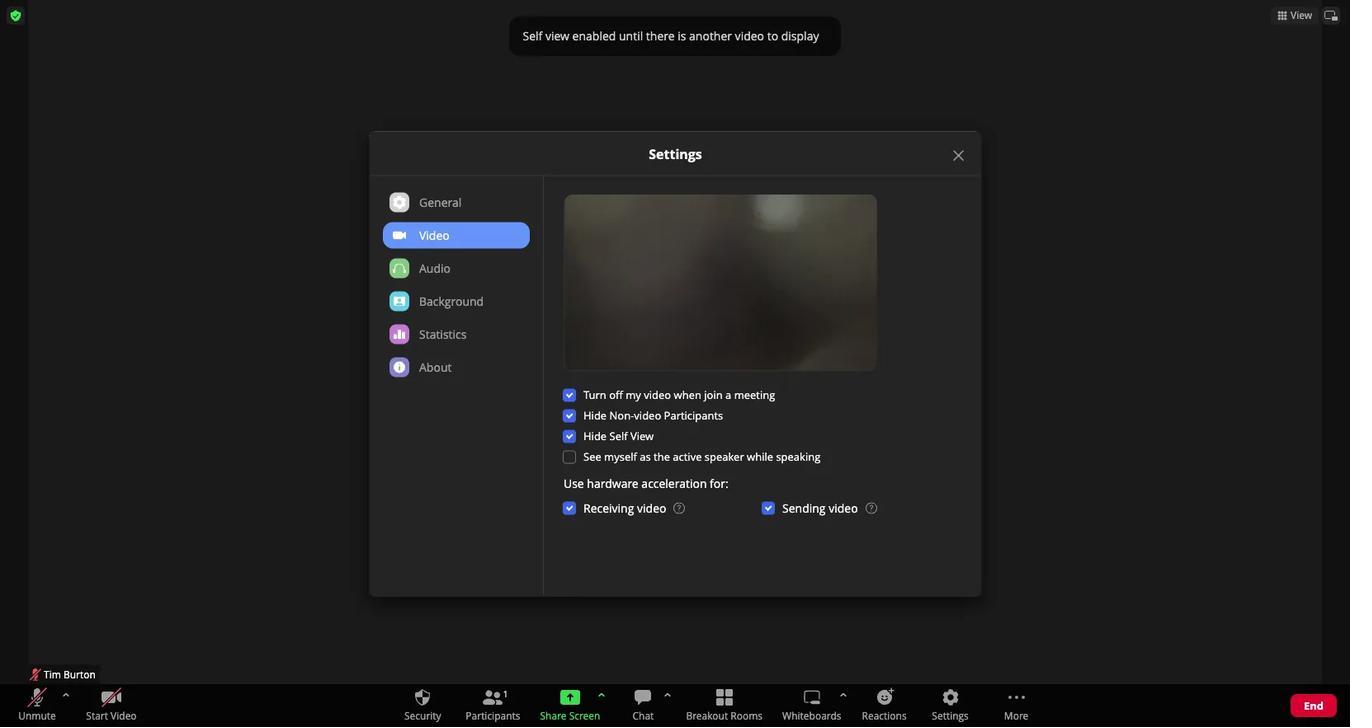 Task type: describe. For each thing, give the bounding box(es) containing it.
tb
[[1321, 13, 1338, 29]]

meetings
[[655, 24, 695, 35]]

team chat button
[[582, 0, 644, 42]]

video on image
[[668, 7, 682, 20]]

whiteboards button
[[768, 0, 830, 42]]

video on image
[[668, 7, 682, 20]]



Task type: locate. For each thing, give the bounding box(es) containing it.
home
[[539, 24, 564, 35]]

whiteboards
[[772, 24, 826, 35]]

contacts
[[718, 24, 756, 35]]

home small image
[[545, 7, 558, 20]]

team chat
[[590, 24, 636, 35]]

contacts button
[[706, 0, 768, 42]]

home button
[[520, 0, 582, 42]]

meetings button
[[644, 0, 706, 42]]

home small image
[[545, 7, 558, 20]]

chat
[[616, 24, 636, 35]]

in meeting image
[[1337, 6, 1345, 14], [1337, 6, 1345, 14]]

tab list
[[520, 0, 830, 42]]

team
[[590, 24, 613, 35]]

tab list containing home
[[520, 0, 830, 42]]

whiteboard small image
[[792, 7, 805, 20], [792, 7, 805, 20]]

profile contact image
[[730, 7, 744, 20], [730, 7, 744, 20]]

team chat image
[[607, 7, 620, 20], [607, 7, 620, 20]]



Task type: vqa. For each thing, say whether or not it's contained in the screenshot.
close icon
no



